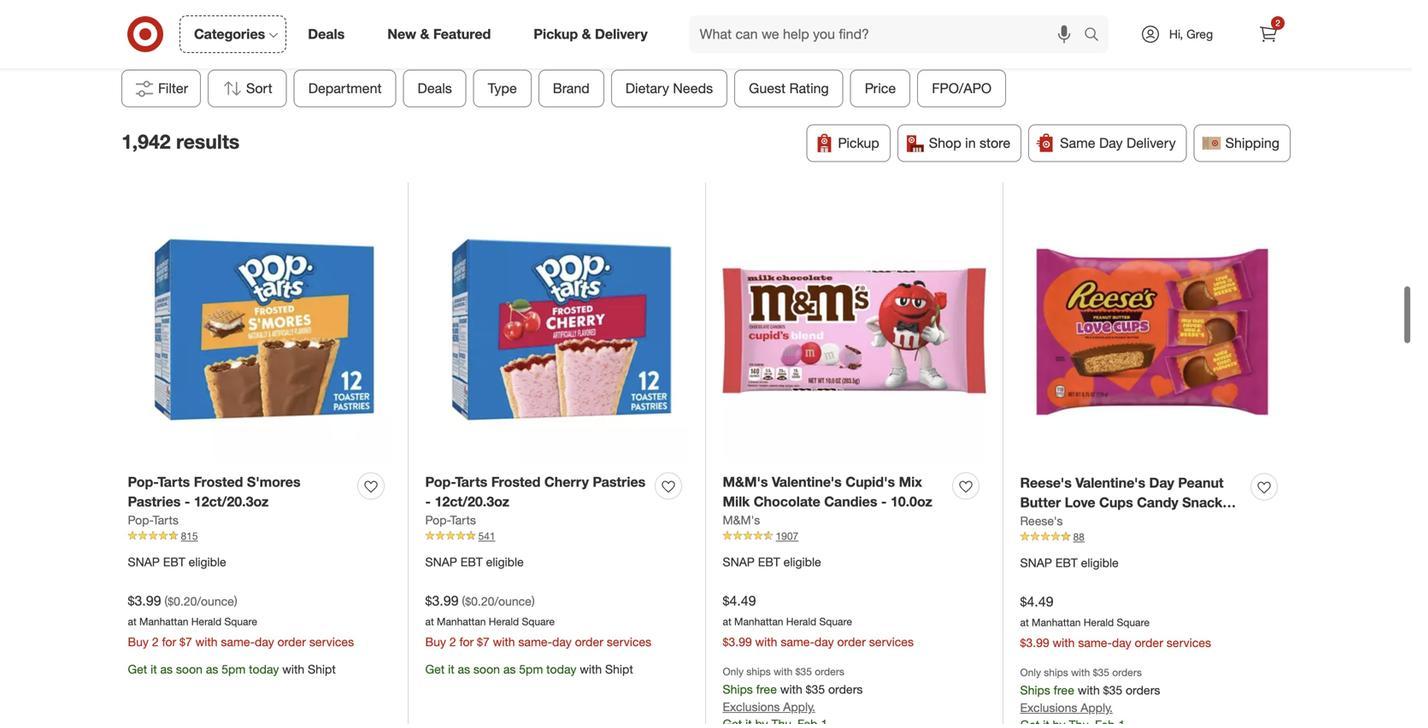 Task type: describe. For each thing, give the bounding box(es) containing it.
top deals link
[[357, 0, 531, 32]]

mix
[[899, 474, 922, 490]]

exclusions for m&m's valentine's cupid's mix milk chocolate candies - 10.0oz
[[723, 699, 780, 714]]

sort button
[[208, 70, 287, 107]]

ships free with $35 orders exclusions apply. for love
[[1020, 682, 1160, 715]]

today for pop-tarts frosted s'mores pastries - 12ct/20.3oz
[[249, 662, 279, 677]]

type
[[488, 80, 517, 97]]

1 as from the left
[[160, 662, 173, 677]]

search button
[[1076, 15, 1117, 56]]

pickup & delivery
[[534, 26, 648, 42]]

guest
[[749, 80, 786, 97]]

it for pop-tarts frosted s'mores pastries - 12ct/20.3oz
[[151, 662, 157, 677]]

snap ebt eligible for pop-tarts frosted s'mores pastries - 12ct/20.3oz
[[128, 554, 226, 569]]

same
[[1060, 135, 1096, 151]]

dietary
[[626, 80, 669, 97]]

$3.99 ( $0.20 /ounce ) at manhattan herald square buy 2 for $7 with same-day order services for s'mores
[[128, 592, 354, 649]]

pop-tarts link for pop-tarts frosted s'mores pastries - 12ct/20.3oz
[[128, 511, 179, 529]]

88 link
[[1020, 529, 1284, 544]]

$3.99 ( $0.20 /ounce ) at manhattan herald square buy 2 for $7 with same-day order services for cherry
[[425, 592, 651, 649]]

- inside pop-tarts frosted s'mores pastries - 12ct/20.3oz
[[185, 493, 190, 510]]

shop in store button
[[897, 125, 1022, 162]]

pop- for pop-tarts link for pop-tarts frosted cherry pastries - 12ct/20.3oz
[[425, 512, 450, 527]]

snap ebt eligible for reese's valentine's day peanut butter love cups candy snack size - 9.75oz
[[1020, 555, 1119, 570]]

milk
[[723, 493, 750, 510]]

it for pop-tarts frosted cherry pastries - 12ct/20.3oz
[[448, 662, 454, 677]]

tarts for the pop-tarts frosted cherry pastries - 12ct/20.3oz link at the bottom left
[[455, 474, 487, 490]]

guest rating
[[749, 80, 829, 97]]

reese's valentine's day peanut butter love cups candy snack size - 9.75oz link
[[1020, 473, 1244, 530]]

reese's for reese's
[[1020, 513, 1063, 528]]

peanut
[[1178, 475, 1224, 491]]

department button
[[294, 70, 396, 107]]

apply. for love
[[1081, 700, 1113, 715]]

2 horizontal spatial 2
[[1276, 18, 1280, 28]]

tarts for pop-tarts link corresponding to pop-tarts frosted s'mores pastries - 12ct/20.3oz
[[153, 512, 179, 527]]

deals for the deals button
[[418, 80, 452, 97]]

fpo/apo button
[[917, 70, 1006, 107]]

price button
[[850, 70, 911, 107]]

) for cherry
[[532, 594, 535, 609]]

ebt for pop-tarts frosted s'mores pastries - 12ct/20.3oz
[[163, 554, 185, 569]]

dietary needs button
[[611, 70, 728, 107]]

eligible for pop-tarts frosted cherry pastries - 12ct/20.3oz
[[486, 554, 524, 569]]

deals for deals link
[[308, 26, 345, 42]]

shipping
[[1225, 135, 1280, 151]]

reese's for reese's valentine's day peanut butter love cups candy snack size - 9.75oz
[[1020, 475, 1072, 491]]

top
[[418, 16, 437, 31]]

& for new
[[420, 26, 429, 42]]

12ct/20.3oz for cherry
[[435, 493, 509, 510]]

hi, greg
[[1169, 26, 1213, 41]]

candy
[[1137, 494, 1179, 511]]

815 link
[[128, 529, 391, 544]]

search
[[1076, 27, 1117, 44]]

get for pop-tarts frosted cherry pastries - 12ct/20.3oz
[[425, 662, 445, 677]]

88
[[1073, 530, 1085, 543]]

day inside reese's valentine's day peanut butter love cups candy snack size - 9.75oz
[[1149, 475, 1174, 491]]

rating
[[790, 80, 829, 97]]

m&m's valentine's cupid's mix milk chocolate candies - 10.0oz
[[723, 474, 932, 510]]

pop-tarts link for pop-tarts frosted cherry pastries - 12ct/20.3oz
[[425, 511, 476, 529]]

pop-tarts frosted cherry pastries - 12ct/20.3oz
[[425, 474, 646, 510]]

today for pop-tarts frosted cherry pastries - 12ct/20.3oz
[[546, 662, 576, 677]]

circle™
[[618, 16, 655, 31]]

2 as from the left
[[206, 662, 218, 677]]

apply. for chocolate
[[783, 699, 815, 714]]

snap for pop-tarts frosted s'mores pastries - 12ct/20.3oz
[[128, 554, 160, 569]]

cupid's
[[846, 474, 895, 490]]

frosted for s'mores
[[194, 474, 243, 490]]

- inside pop-tarts frosted cherry pastries - 12ct/20.3oz
[[425, 493, 431, 510]]

pop- for pop-tarts link corresponding to pop-tarts frosted s'mores pastries - 12ct/20.3oz
[[128, 512, 153, 527]]

5pm for cherry
[[519, 662, 543, 677]]

sort
[[246, 80, 273, 97]]

) for s'mores
[[234, 594, 237, 609]]

new & featured
[[387, 26, 491, 42]]

new & featured link
[[373, 15, 512, 53]]

dietary needs
[[626, 80, 713, 97]]

tarts for pop-tarts link for pop-tarts frosted cherry pastries - 12ct/20.3oz
[[450, 512, 476, 527]]

new
[[387, 26, 416, 42]]

in
[[965, 135, 976, 151]]

$0.20 for pop-tarts frosted s'mores pastries - 12ct/20.3oz
[[168, 594, 197, 609]]

pop- for the pop-tarts frosted s'mores pastries - 12ct/20.3oz link
[[128, 474, 157, 490]]

cups
[[1099, 494, 1133, 511]]

ebt for reese's valentine's day peanut butter love cups candy snack size - 9.75oz
[[1056, 555, 1078, 570]]

frosted for cherry
[[491, 474, 541, 490]]

pop-tarts frosted s'mores pastries - 12ct/20.3oz link
[[128, 472, 351, 511]]

1907 link
[[723, 529, 986, 544]]

get it as soon as 5pm today with shipt for s'mores
[[128, 662, 336, 677]]

store
[[980, 135, 1011, 151]]

only ships with $35 orders for chocolate
[[723, 665, 844, 678]]

butter
[[1020, 494, 1061, 511]]

fpo/apo
[[932, 80, 992, 97]]

only for reese's valentine's day peanut butter love cups candy snack size - 9.75oz
[[1020, 666, 1041, 679]]

target
[[582, 16, 615, 31]]

brand
[[553, 80, 590, 97]]

featured
[[433, 26, 491, 42]]

cherry
[[544, 474, 589, 490]]

deals link
[[293, 15, 366, 53]]

815
[[181, 529, 198, 542]]

get it as soon as 5pm today with shipt for cherry
[[425, 662, 633, 677]]

brand button
[[538, 70, 604, 107]]

delivery for pickup & delivery
[[595, 26, 648, 42]]

pop-tarts frosted s'mores pastries - 12ct/20.3oz
[[128, 474, 301, 510]]

ships for reese's valentine's day peanut butter love cups candy snack size - 9.75oz
[[1044, 666, 1068, 679]]

filter
[[158, 80, 188, 97]]

deals button
[[403, 70, 467, 107]]

soon for pop-tarts frosted cherry pastries - 12ct/20.3oz
[[474, 662, 500, 677]]

tarts for the pop-tarts frosted s'mores pastries - 12ct/20.3oz link
[[157, 474, 190, 490]]

categories link
[[180, 15, 287, 53]]

pastries for pop-tarts frosted s'mores pastries - 12ct/20.3oz
[[128, 493, 181, 510]]

department
[[308, 80, 382, 97]]

snack
[[1182, 494, 1223, 511]]

& for pickup
[[582, 26, 591, 42]]

top deals
[[418, 16, 470, 31]]

m&m's for m&m's
[[723, 512, 760, 527]]

candies
[[824, 493, 877, 510]]

12ct/20.3oz for s'mores
[[194, 493, 269, 510]]

pop-tarts frosted cherry pastries - 12ct/20.3oz link
[[425, 472, 648, 511]]

shipt for pop-tarts frosted s'mores pastries - 12ct/20.3oz
[[308, 662, 336, 677]]

$7 for pop-tarts frosted s'mores pastries - 12ct/20.3oz
[[180, 634, 192, 649]]

snap for reese's valentine's day peanut butter love cups candy snack size - 9.75oz
[[1020, 555, 1052, 570]]

1,942
[[121, 129, 171, 153]]

soon for pop-tarts frosted s'mores pastries - 12ct/20.3oz
[[176, 662, 203, 677]]

- inside reese's valentine's day peanut butter love cups candy snack size - 9.75oz
[[1051, 514, 1057, 530]]

reese's valentine's day peanut butter love cups candy snack size - 9.75oz
[[1020, 475, 1224, 530]]

snap ebt eligible for pop-tarts frosted cherry pastries - 12ct/20.3oz
[[425, 554, 524, 569]]

ebt for pop-tarts frosted cherry pastries - 12ct/20.3oz
[[461, 554, 483, 569]]



Task type: vqa. For each thing, say whether or not it's contained in the screenshot.
$8.49 at the left top of the page
no



Task type: locate. For each thing, give the bounding box(es) containing it.
2 ( from the left
[[462, 594, 465, 609]]

tarts inside pop-tarts frosted cherry pastries - 12ct/20.3oz
[[455, 474, 487, 490]]

1 horizontal spatial pastries
[[593, 474, 646, 490]]

/ounce down 815
[[197, 594, 234, 609]]

frosted
[[194, 474, 243, 490], [491, 474, 541, 490]]

eligible for reese's valentine's day peanut butter love cups candy snack size - 9.75oz
[[1081, 555, 1119, 570]]

0 horizontal spatial ships free with $35 orders exclusions apply.
[[723, 682, 863, 714]]

/ounce down 541
[[494, 594, 532, 609]]

1 horizontal spatial (
[[462, 594, 465, 609]]

eligible down 815
[[189, 554, 226, 569]]

shipping button
[[1194, 125, 1291, 162]]

1 horizontal spatial pop-tarts
[[425, 512, 476, 527]]

1 horizontal spatial get it as soon as 5pm today with shipt
[[425, 662, 633, 677]]

soon
[[176, 662, 203, 677], [474, 662, 500, 677]]

2 pop-tarts from the left
[[425, 512, 476, 527]]

deals
[[440, 16, 470, 31], [308, 26, 345, 42], [418, 80, 452, 97]]

1 $0.20 from the left
[[168, 594, 197, 609]]

only ships with $35 orders for love
[[1020, 666, 1142, 679]]

2 m&m's from the top
[[723, 512, 760, 527]]

reese's up butter in the bottom of the page
[[1020, 475, 1072, 491]]

pickup down price button
[[838, 135, 879, 151]]

0 horizontal spatial $4.49 at manhattan herald square $3.99 with same-day order services
[[723, 592, 914, 649]]

2 $7 from the left
[[477, 634, 490, 649]]

0 horizontal spatial pickup
[[534, 26, 578, 42]]

eligible for m&m's valentine's cupid's mix milk chocolate candies - 10.0oz
[[784, 554, 821, 569]]

1 horizontal spatial ships
[[1020, 682, 1050, 697]]

0 vertical spatial m&m's
[[723, 474, 768, 490]]

1 horizontal spatial today
[[546, 662, 576, 677]]

size
[[1020, 514, 1047, 530]]

0 horizontal spatial shipt
[[308, 662, 336, 677]]

ebt
[[163, 554, 185, 569], [461, 554, 483, 569], [758, 554, 780, 569], [1056, 555, 1078, 570]]

1 horizontal spatial day
[[1149, 475, 1174, 491]]

reese's
[[1020, 475, 1072, 491], [1020, 513, 1063, 528]]

it
[[151, 662, 157, 677], [448, 662, 454, 677]]

s'mores
[[247, 474, 301, 490]]

categories
[[194, 26, 265, 42]]

delivery for same day delivery
[[1127, 135, 1176, 151]]

pastries for pop-tarts frosted cherry pastries - 12ct/20.3oz
[[593, 474, 646, 490]]

ebt down 815
[[163, 554, 185, 569]]

0 horizontal spatial pop-tarts link
[[128, 511, 179, 529]]

0 horizontal spatial ships
[[723, 682, 753, 697]]

1 horizontal spatial /ounce
[[494, 594, 532, 609]]

541 link
[[425, 529, 689, 544]]

exclusions apply. button for reese's valentine's day peanut butter love cups candy snack size - 9.75oz
[[1020, 699, 1113, 716]]

tarts inside pop-tarts frosted s'mores pastries - 12ct/20.3oz
[[157, 474, 190, 490]]

1 for from the left
[[162, 634, 176, 649]]

0 horizontal spatial apply.
[[783, 699, 815, 714]]

0 vertical spatial pastries
[[593, 474, 646, 490]]

& inside "link"
[[582, 26, 591, 42]]

valentine's inside m&m's valentine's cupid's mix milk chocolate candies - 10.0oz
[[772, 474, 842, 490]]

ebt for m&m's valentine's cupid's mix milk chocolate candies - 10.0oz
[[758, 554, 780, 569]]

ships free with $35 orders exclusions apply.
[[723, 682, 863, 714], [1020, 682, 1160, 715]]

ebt down '88'
[[1056, 555, 1078, 570]]

ships for reese's valentine's day peanut butter love cups candy snack size - 9.75oz
[[1020, 682, 1050, 697]]

1 horizontal spatial 12ct/20.3oz
[[435, 493, 509, 510]]

1 /ounce from the left
[[197, 594, 234, 609]]

eligible down 541
[[486, 554, 524, 569]]

4 as from the left
[[503, 662, 516, 677]]

12ct/20.3oz inside pop-tarts frosted s'mores pastries - 12ct/20.3oz
[[194, 493, 269, 510]]

$4.49 down size
[[1020, 593, 1054, 610]]

1 pop-tarts link from the left
[[128, 511, 179, 529]]

$7 for pop-tarts frosted cherry pastries - 12ct/20.3oz
[[477, 634, 490, 649]]

snap ebt eligible down 541
[[425, 554, 524, 569]]

offers
[[602, 33, 635, 48]]

filter button
[[121, 70, 201, 107]]

1 pop-tarts from the left
[[128, 512, 179, 527]]

tarts down pop-tarts frosted s'mores pastries - 12ct/20.3oz
[[153, 512, 179, 527]]

pop-tarts frosted cherry pastries - 12ct/20.3oz image
[[425, 199, 689, 463], [425, 199, 689, 463]]

1 ( from the left
[[164, 594, 168, 609]]

get
[[128, 662, 147, 677], [425, 662, 445, 677]]

tarts
[[157, 474, 190, 490], [455, 474, 487, 490], [153, 512, 179, 527], [450, 512, 476, 527]]

2 buy from the left
[[425, 634, 446, 649]]

1 horizontal spatial for
[[459, 634, 474, 649]]

snap ebt eligible for m&m's valentine's cupid's mix milk chocolate candies - 10.0oz
[[723, 554, 821, 569]]

1 horizontal spatial $7
[[477, 634, 490, 649]]

$4.49 at manhattan herald square $3.99 with same-day order services for candies
[[723, 592, 914, 649]]

tarts up 815
[[157, 474, 190, 490]]

/ounce
[[197, 594, 234, 609], [494, 594, 532, 609]]

1 horizontal spatial pickup
[[838, 135, 879, 151]]

1 vertical spatial pickup
[[838, 135, 879, 151]]

exclusions apply. button
[[723, 699, 815, 716], [1020, 699, 1113, 716]]

0 horizontal spatial get it as soon as 5pm today with shipt
[[128, 662, 336, 677]]

2 get it as soon as 5pm today with shipt from the left
[[425, 662, 633, 677]]

ebt down 1907
[[758, 554, 780, 569]]

snap ebt eligible down 1907
[[723, 554, 821, 569]]

1 ) from the left
[[234, 594, 237, 609]]

0 horizontal spatial 2
[[152, 634, 159, 649]]

exclusions apply. button for m&m's valentine's cupid's mix milk chocolate candies - 10.0oz
[[723, 699, 815, 716]]

ships
[[723, 682, 753, 697], [1020, 682, 1050, 697]]

price
[[865, 80, 896, 97]]

0 horizontal spatial today
[[249, 662, 279, 677]]

- inside m&m's valentine's cupid's mix milk chocolate candies - 10.0oz
[[881, 493, 887, 510]]

$4.49 for reese's valentine's day peanut butter love cups candy snack size - 9.75oz
[[1020, 593, 1054, 610]]

1 frosted from the left
[[194, 474, 243, 490]]

buy for pop-tarts frosted s'mores pastries - 12ct/20.3oz
[[128, 634, 149, 649]]

get it as soon as 5pm today with shipt
[[128, 662, 336, 677], [425, 662, 633, 677]]

1 horizontal spatial $4.49
[[1020, 593, 1054, 610]]

m&m's inside m&m's valentine's cupid's mix milk chocolate candies - 10.0oz
[[723, 474, 768, 490]]

1 horizontal spatial only ships with $35 orders
[[1020, 666, 1142, 679]]

valentine's for love
[[1076, 475, 1146, 491]]

eligible for pop-tarts frosted s'mores pastries - 12ct/20.3oz
[[189, 554, 226, 569]]

2 for from the left
[[459, 634, 474, 649]]

1 soon from the left
[[176, 662, 203, 677]]

& right new
[[420, 26, 429, 42]]

pop-tarts for pop-tarts frosted cherry pastries - 12ct/20.3oz
[[425, 512, 476, 527]]

with
[[195, 634, 218, 649], [493, 634, 515, 649], [755, 634, 777, 649], [1053, 635, 1075, 650], [282, 662, 304, 677], [580, 662, 602, 677], [774, 665, 793, 678], [1071, 666, 1090, 679], [780, 682, 802, 697], [1078, 682, 1100, 697]]

tarts down pop-tarts frosted cherry pastries - 12ct/20.3oz
[[450, 512, 476, 527]]

0 vertical spatial day
[[1099, 135, 1123, 151]]

1 it from the left
[[151, 662, 157, 677]]

snap ebt eligible down 815
[[128, 554, 226, 569]]

reese's inside reese's valentine's day peanut butter love cups candy snack size - 9.75oz
[[1020, 475, 1072, 491]]

eligible down 1907
[[784, 554, 821, 569]]

same day delivery
[[1060, 135, 1176, 151]]

0 horizontal spatial $0.20
[[168, 594, 197, 609]]

1 horizontal spatial shipt
[[605, 662, 633, 677]]

pickup inside "link"
[[534, 26, 578, 42]]

m&m's valentine's cupid's mix milk chocolate candies - 10.0oz image
[[723, 199, 986, 463], [723, 199, 986, 463]]

snap for pop-tarts frosted cherry pastries - 12ct/20.3oz
[[425, 554, 457, 569]]

&
[[420, 26, 429, 42], [582, 26, 591, 42]]

1 vertical spatial pastries
[[128, 493, 181, 510]]

delivery inside button
[[1127, 135, 1176, 151]]

9.75oz
[[1061, 514, 1102, 530]]

1 get it as soon as 5pm today with shipt from the left
[[128, 662, 336, 677]]

shipt
[[308, 662, 336, 677], [605, 662, 633, 677]]

pastries
[[593, 474, 646, 490], [128, 493, 181, 510]]

2 $3.99 ( $0.20 /ounce ) at manhattan herald square buy 2 for $7 with same-day order services from the left
[[425, 592, 651, 649]]

1 horizontal spatial )
[[532, 594, 535, 609]]

2 /ounce from the left
[[494, 594, 532, 609]]

$4.49 down the m&m's link
[[723, 592, 756, 609]]

target circle™ offers
[[582, 16, 655, 48]]

1 5pm from the left
[[222, 662, 246, 677]]

10.0oz
[[891, 493, 932, 510]]

order
[[277, 634, 306, 649], [575, 634, 603, 649], [837, 634, 866, 649], [1135, 635, 1163, 650]]

2 for pop-tarts frosted s'mores pastries - 12ct/20.3oz
[[152, 634, 159, 649]]

day inside button
[[1099, 135, 1123, 151]]

pop-
[[128, 474, 157, 490], [425, 474, 455, 490], [128, 512, 153, 527], [425, 512, 450, 527]]

1 horizontal spatial &
[[582, 26, 591, 42]]

) down 815 link
[[234, 594, 237, 609]]

2 today from the left
[[546, 662, 576, 677]]

1 horizontal spatial it
[[448, 662, 454, 677]]

0 horizontal spatial get
[[128, 662, 147, 677]]

0 horizontal spatial only ships with $35 orders
[[723, 665, 844, 678]]

0 vertical spatial pickup
[[534, 26, 578, 42]]

0 horizontal spatial $7
[[180, 634, 192, 649]]

pop-tarts link
[[128, 511, 179, 529], [425, 511, 476, 529]]

pop- inside pop-tarts frosted cherry pastries - 12ct/20.3oz
[[425, 474, 455, 490]]

2 shipt from the left
[[605, 662, 633, 677]]

1 horizontal spatial frosted
[[491, 474, 541, 490]]

pickup for pickup & delivery
[[534, 26, 578, 42]]

snap ebt eligible
[[128, 554, 226, 569], [425, 554, 524, 569], [723, 554, 821, 569], [1020, 555, 1119, 570]]

$0.20 for pop-tarts frosted cherry pastries - 12ct/20.3oz
[[465, 594, 494, 609]]

$0.20 down 815
[[168, 594, 197, 609]]

1 vertical spatial m&m's
[[723, 512, 760, 527]]

0 horizontal spatial )
[[234, 594, 237, 609]]

guest rating button
[[735, 70, 844, 107]]

m&m's for m&m's valentine's cupid's mix milk chocolate candies - 10.0oz
[[723, 474, 768, 490]]

manhattan
[[139, 615, 188, 628], [437, 615, 486, 628], [734, 615, 783, 628], [1032, 616, 1081, 629]]

-
[[185, 493, 190, 510], [425, 493, 431, 510], [881, 493, 887, 510], [1051, 514, 1057, 530]]

1 horizontal spatial delivery
[[1127, 135, 1176, 151]]

1 horizontal spatial pop-tarts link
[[425, 511, 476, 529]]

1 & from the left
[[420, 26, 429, 42]]

buy for pop-tarts frosted cherry pastries - 12ct/20.3oz
[[425, 634, 446, 649]]

1 horizontal spatial exclusions apply. button
[[1020, 699, 1113, 716]]

0 horizontal spatial pop-tarts
[[128, 512, 179, 527]]

1 today from the left
[[249, 662, 279, 677]]

1 horizontal spatial get
[[425, 662, 445, 677]]

day up candy
[[1149, 475, 1174, 491]]

0 horizontal spatial $3.99 ( $0.20 /ounce ) at manhattan herald square buy 2 for $7 with same-day order services
[[128, 592, 354, 649]]

541
[[478, 529, 495, 542]]

0 horizontal spatial valentine's
[[772, 474, 842, 490]]

1 buy from the left
[[128, 634, 149, 649]]

pickup button
[[806, 125, 891, 162]]

pastries inside pop-tarts frosted cherry pastries - 12ct/20.3oz
[[593, 474, 646, 490]]

2 ) from the left
[[532, 594, 535, 609]]

pop-tarts for pop-tarts frosted s'mores pastries - 12ct/20.3oz
[[128, 512, 179, 527]]

0 horizontal spatial only
[[723, 665, 744, 678]]

free for m&m's valentine's cupid's mix milk chocolate candies - 10.0oz
[[756, 682, 777, 697]]

0 horizontal spatial soon
[[176, 662, 203, 677]]

delivery inside "link"
[[595, 26, 648, 42]]

$3.99
[[128, 592, 161, 609], [425, 592, 459, 609], [723, 634, 752, 649], [1020, 635, 1049, 650]]

frosted inside pop-tarts frosted s'mores pastries - 12ct/20.3oz
[[194, 474, 243, 490]]

pickup inside button
[[838, 135, 879, 151]]

love
[[1065, 494, 1095, 511]]

( for pop-tarts frosted cherry pastries - 12ct/20.3oz
[[462, 594, 465, 609]]

reese's link
[[1020, 512, 1063, 529]]

( for pop-tarts frosted s'mores pastries - 12ct/20.3oz
[[164, 594, 168, 609]]

free
[[756, 682, 777, 697], [1054, 682, 1074, 697]]

2 soon from the left
[[474, 662, 500, 677]]

What can we help you find? suggestions appear below search field
[[690, 15, 1088, 53]]

reese's down butter in the bottom of the page
[[1020, 513, 1063, 528]]

/ounce for cherry
[[494, 594, 532, 609]]

3 as from the left
[[458, 662, 470, 677]]

$35
[[796, 665, 812, 678], [1093, 666, 1109, 679], [806, 682, 825, 697], [1103, 682, 1122, 697]]

for for pop-tarts frosted cherry pastries - 12ct/20.3oz
[[459, 634, 474, 649]]

2 it from the left
[[448, 662, 454, 677]]

2 12ct/20.3oz from the left
[[435, 493, 509, 510]]

type button
[[473, 70, 532, 107]]

ships for m&m's valentine's cupid's mix milk chocolate candies - 10.0oz
[[723, 682, 753, 697]]

1 $3.99 ( $0.20 /ounce ) at manhattan herald square buy 2 for $7 with same-day order services from the left
[[128, 592, 354, 649]]

eligible down '88'
[[1081, 555, 1119, 570]]

1 horizontal spatial apply.
[[1081, 700, 1113, 715]]

results
[[176, 129, 240, 153]]

valentine's up cups
[[1076, 475, 1146, 491]]

) down 541 link
[[532, 594, 535, 609]]

shop in store
[[929, 135, 1011, 151]]

same day delivery button
[[1029, 125, 1187, 162]]

for for pop-tarts frosted s'mores pastries - 12ct/20.3oz
[[162, 634, 176, 649]]

0 vertical spatial reese's
[[1020, 475, 1072, 491]]

2 reese's from the top
[[1020, 513, 1063, 528]]

5pm for s'mores
[[222, 662, 246, 677]]

pickup left target
[[534, 26, 578, 42]]

m&m's up milk
[[723, 474, 768, 490]]

1,942 results
[[121, 129, 240, 153]]

1 horizontal spatial 5pm
[[519, 662, 543, 677]]

frosted left the cherry
[[491, 474, 541, 490]]

only
[[723, 665, 744, 678], [1020, 666, 1041, 679]]

1 vertical spatial delivery
[[1127, 135, 1176, 151]]

2 link
[[1250, 15, 1287, 53]]

0 horizontal spatial $4.49
[[723, 592, 756, 609]]

1 horizontal spatial ships free with $35 orders exclusions apply.
[[1020, 682, 1160, 715]]

2 for pop-tarts frosted cherry pastries - 12ct/20.3oz
[[449, 634, 456, 649]]

0 horizontal spatial pastries
[[128, 493, 181, 510]]

pickup
[[534, 26, 578, 42], [838, 135, 879, 151]]

0 horizontal spatial free
[[756, 682, 777, 697]]

$0.20 down 541
[[465, 594, 494, 609]]

tarts up 541
[[455, 474, 487, 490]]

chocolate
[[754, 493, 820, 510]]

shipt for pop-tarts frosted cherry pastries - 12ct/20.3oz
[[605, 662, 633, 677]]

get for pop-tarts frosted s'mores pastries - 12ct/20.3oz
[[128, 662, 147, 677]]

2 $0.20 from the left
[[465, 594, 494, 609]]

1 horizontal spatial only
[[1020, 666, 1041, 679]]

1 horizontal spatial buy
[[425, 634, 446, 649]]

frosted inside pop-tarts frosted cherry pastries - 12ct/20.3oz
[[491, 474, 541, 490]]

pop- for the pop-tarts frosted cherry pastries - 12ct/20.3oz link at the bottom left
[[425, 474, 455, 490]]

1 m&m's from the top
[[723, 474, 768, 490]]

2
[[1276, 18, 1280, 28], [152, 634, 159, 649], [449, 634, 456, 649]]

0 horizontal spatial 12ct/20.3oz
[[194, 493, 269, 510]]

ships for m&m's valentine's cupid's mix milk chocolate candies - 10.0oz
[[746, 665, 771, 678]]

1 reese's from the top
[[1020, 475, 1072, 491]]

ships free with $35 orders exclusions apply. for chocolate
[[723, 682, 863, 714]]

1 horizontal spatial valentine's
[[1076, 475, 1146, 491]]

0 horizontal spatial it
[[151, 662, 157, 677]]

1 vertical spatial reese's
[[1020, 513, 1063, 528]]

1 horizontal spatial $0.20
[[465, 594, 494, 609]]

0 horizontal spatial 5pm
[[222, 662, 246, 677]]

m&m's link
[[723, 511, 760, 529]]

1 horizontal spatial 2
[[449, 634, 456, 649]]

/ounce for s'mores
[[197, 594, 234, 609]]

day right same
[[1099, 135, 1123, 151]]

valentine's up chocolate
[[772, 474, 842, 490]]

0 horizontal spatial exclusions apply. button
[[723, 699, 815, 716]]

deals inside button
[[418, 80, 452, 97]]

$4.49
[[723, 592, 756, 609], [1020, 593, 1054, 610]]

pickup & delivery link
[[519, 15, 669, 53]]

12ct/20.3oz up 815 link
[[194, 493, 269, 510]]

& left offers
[[582, 26, 591, 42]]

0 horizontal spatial exclusions
[[723, 699, 780, 714]]

m&m's down milk
[[723, 512, 760, 527]]

snap for m&m's valentine's cupid's mix milk chocolate candies - 10.0oz
[[723, 554, 755, 569]]

2 5pm from the left
[[519, 662, 543, 677]]

hi,
[[1169, 26, 1183, 41]]

0 horizontal spatial delivery
[[595, 26, 648, 42]]

herald
[[191, 615, 221, 628], [489, 615, 519, 628], [786, 615, 816, 628], [1084, 616, 1114, 629]]

2 pop-tarts link from the left
[[425, 511, 476, 529]]

1 12ct/20.3oz from the left
[[194, 493, 269, 510]]

exclusions for reese's valentine's day peanut butter love cups candy snack size - 9.75oz
[[1020, 700, 1077, 715]]

redcard™ link
[[706, 0, 881, 32]]

ebt down 541
[[461, 554, 483, 569]]

0 horizontal spatial ships
[[746, 665, 771, 678]]

1 horizontal spatial $4.49 at manhattan herald square $3.99 with same-day order services
[[1020, 593, 1211, 650]]

1907
[[776, 529, 799, 542]]

0 horizontal spatial &
[[420, 26, 429, 42]]

redcard™
[[766, 16, 820, 31]]

1 vertical spatial day
[[1149, 475, 1174, 491]]

2 & from the left
[[582, 26, 591, 42]]

0 vertical spatial delivery
[[595, 26, 648, 42]]

1 $7 from the left
[[180, 634, 192, 649]]

1 horizontal spatial $3.99 ( $0.20 /ounce ) at manhattan herald square buy 2 for $7 with same-day order services
[[425, 592, 651, 649]]

needs
[[673, 80, 713, 97]]

valentine's for chocolate
[[772, 474, 842, 490]]

services
[[309, 634, 354, 649], [607, 634, 651, 649], [869, 634, 914, 649], [1167, 635, 1211, 650]]

1 horizontal spatial soon
[[474, 662, 500, 677]]

day
[[1099, 135, 1123, 151], [1149, 475, 1174, 491]]

0 horizontal spatial (
[[164, 594, 168, 609]]

greg
[[1187, 26, 1213, 41]]

pastries inside pop-tarts frosted s'mores pastries - 12ct/20.3oz
[[128, 493, 181, 510]]

free for reese's valentine's day peanut butter love cups candy snack size - 9.75oz
[[1054, 682, 1074, 697]]

snap ebt eligible down '88'
[[1020, 555, 1119, 570]]

0 horizontal spatial buy
[[128, 634, 149, 649]]

2 get from the left
[[425, 662, 445, 677]]

1 get from the left
[[128, 662, 147, 677]]

reese's valentine's day peanut butter love cups candy snack size - 9.75oz image
[[1020, 199, 1284, 463], [1020, 199, 1284, 463]]

12ct/20.3oz up 541
[[435, 493, 509, 510]]

12ct/20.3oz inside pop-tarts frosted cherry pastries - 12ct/20.3oz
[[435, 493, 509, 510]]

as
[[160, 662, 173, 677], [206, 662, 218, 677], [458, 662, 470, 677], [503, 662, 516, 677]]

0 horizontal spatial /ounce
[[197, 594, 234, 609]]

frosted left "s'mores"
[[194, 474, 243, 490]]

valentine's inside reese's valentine's day peanut butter love cups candy snack size - 9.75oz
[[1076, 475, 1146, 491]]

pop- inside pop-tarts frosted s'mores pastries - 12ct/20.3oz
[[128, 474, 157, 490]]

m&m's valentine's cupid's mix milk chocolate candies - 10.0oz link
[[723, 472, 946, 511]]

$4.49 at manhattan herald square $3.99 with same-day order services for cups
[[1020, 593, 1211, 650]]

2 frosted from the left
[[491, 474, 541, 490]]

pop-tarts frosted s'mores pastries - 12ct/20.3oz image
[[128, 199, 391, 463], [128, 199, 391, 463]]

1 horizontal spatial free
[[1054, 682, 1074, 697]]

valentine's
[[772, 474, 842, 490], [1076, 475, 1146, 491]]

1 horizontal spatial exclusions
[[1020, 700, 1077, 715]]

0 horizontal spatial frosted
[[194, 474, 243, 490]]

shop
[[929, 135, 961, 151]]

m&m's
[[723, 474, 768, 490], [723, 512, 760, 527]]

0 horizontal spatial for
[[162, 634, 176, 649]]

$3.99 ( $0.20 /ounce ) at manhattan herald square buy 2 for $7 with same-day order services
[[128, 592, 354, 649], [425, 592, 651, 649]]

$4.49 for m&m's valentine's cupid's mix milk chocolate candies - 10.0oz
[[723, 592, 756, 609]]

0 horizontal spatial day
[[1099, 135, 1123, 151]]

only for m&m's valentine's cupid's mix milk chocolate candies - 10.0oz
[[723, 665, 744, 678]]

1 horizontal spatial ships
[[1044, 666, 1068, 679]]

1 shipt from the left
[[308, 662, 336, 677]]

pickup for pickup
[[838, 135, 879, 151]]



